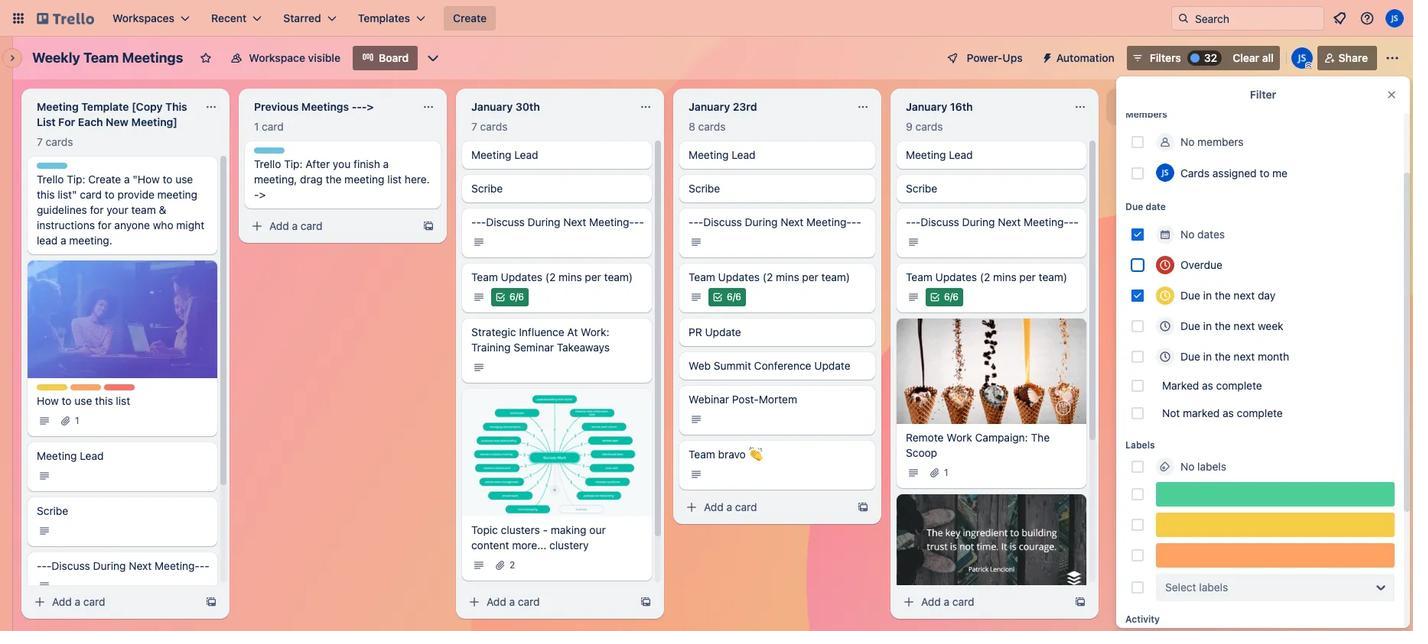 Task type: vqa. For each thing, say whether or not it's contained in the screenshot.
the Jams at the bottom of page
no



Task type: locate. For each thing, give the bounding box(es) containing it.
add another list link
[[1112, 95, 1308, 119]]

as right marked
[[1202, 379, 1213, 392]]

add a card for january 30th text field's the add a card link
[[487, 596, 540, 609]]

how to use this list
[[37, 394, 130, 407]]

meeting for 8
[[689, 148, 729, 161]]

- inside trello tip: after you finish a meeting, drag the meeting list here. ->
[[254, 188, 259, 201]]

1 horizontal spatial 1
[[254, 120, 259, 133]]

---discuss during next meeting--- link for 9 cards
[[897, 209, 1086, 258]]

1 horizontal spatial use
[[175, 173, 193, 186]]

due down overdue
[[1180, 289, 1200, 302]]

workspace
[[249, 51, 305, 64]]

1 next from the top
[[1234, 289, 1255, 302]]

this member is an admin of this board. image
[[1305, 62, 1312, 69]]

1 vertical spatial trello
[[37, 173, 64, 186]]

jacob simon (jacobsimon16) image right all
[[1291, 47, 1313, 69]]

8 cards
[[689, 120, 726, 133]]

board
[[379, 51, 409, 64]]

card
[[262, 120, 284, 133], [80, 188, 102, 201], [301, 220, 323, 233], [735, 501, 757, 514], [83, 596, 105, 609], [518, 596, 540, 609], [952, 596, 974, 609]]

2 in from the top
[[1203, 320, 1212, 333]]

clear
[[1233, 51, 1259, 64]]

2 horizontal spatial mins
[[993, 271, 1016, 284]]

meeting- for 9 cards
[[1024, 216, 1069, 229]]

back to home image
[[37, 6, 94, 31]]

meeting lead down january 30th text field
[[471, 148, 538, 161]]

list right the how
[[116, 394, 130, 407]]

1 vertical spatial tip:
[[67, 173, 85, 186]]

3 no from the top
[[1180, 461, 1195, 474]]

0 horizontal spatial create
[[88, 173, 121, 186]]

all
[[1262, 51, 1274, 64]]

for left your
[[90, 204, 104, 217]]

1 vertical spatial in
[[1203, 320, 1212, 333]]

card for january 30th text field's the add a card link
[[518, 596, 540, 609]]

0 horizontal spatial create from template… image
[[205, 597, 217, 609]]

2 6/6 from the left
[[727, 291, 741, 303]]

7 up guidelines
[[37, 135, 43, 148]]

web
[[689, 360, 711, 373]]

due down due in the next day
[[1180, 320, 1200, 333]]

month
[[1258, 350, 1289, 363]]

cards up list"
[[46, 135, 73, 148]]

use
[[175, 173, 193, 186], [74, 394, 92, 407]]

team updates (2 mins per team) for 9 cards
[[906, 271, 1067, 284]]

no for no labels
[[1180, 461, 1195, 474]]

create from template… image for 1 card
[[422, 220, 435, 233]]

0 horizontal spatial 7
[[37, 135, 43, 148]]

1 down the 'work'
[[944, 467, 948, 479]]

1 vertical spatial 7 cards
[[37, 135, 73, 148]]

cards right 8
[[698, 120, 726, 133]]

due for due in the next month
[[1180, 350, 1200, 363]]

lead down january 16th text box
[[949, 148, 973, 161]]

1 vertical spatial use
[[74, 394, 92, 407]]

1 vertical spatial as
[[1223, 407, 1234, 420]]

this left list"
[[37, 188, 55, 201]]

meeting-
[[589, 216, 634, 229], [806, 216, 851, 229], [1024, 216, 1069, 229], [155, 560, 200, 573]]

lead down january 23rd text field
[[732, 148, 756, 161]]

7 cards for -
[[471, 120, 508, 133]]

3 in from the top
[[1203, 350, 1212, 363]]

in down due in the next day
[[1203, 320, 1212, 333]]

at
[[567, 326, 578, 339]]

0 notifications image
[[1330, 9, 1349, 28]]

0 vertical spatial labels
[[1197, 461, 1226, 474]]

3 (2 from the left
[[980, 271, 990, 284]]

campaign:
[[975, 431, 1028, 445]]

jacob simon (jacobsimon16) image
[[1156, 164, 1174, 182]]

1 horizontal spatial 6/6
[[727, 291, 741, 303]]

1 horizontal spatial create
[[453, 11, 487, 24]]

trello tip: after you finish a meeting, drag the meeting list here. -> link
[[245, 142, 441, 209]]

starred
[[283, 11, 321, 24]]

next for day
[[1234, 289, 1255, 302]]

meeting lead link for 9 cards
[[897, 142, 1086, 169]]

2 next from the top
[[1234, 320, 1255, 333]]

1 create from template… image from the left
[[640, 597, 652, 609]]

add for the add a card link related to january 16th text box
[[921, 596, 941, 609]]

meeting lead link for 8 cards
[[679, 142, 875, 169]]

due date
[[1125, 201, 1166, 213]]

2 horizontal spatial 6/6
[[944, 291, 959, 303]]

scribe link
[[462, 175, 652, 203], [679, 175, 875, 203], [897, 175, 1086, 203], [28, 498, 217, 547]]

meeting down finish
[[344, 173, 384, 186]]

1 vertical spatial 7
[[37, 135, 43, 148]]

per for 7 cards
[[585, 271, 601, 284]]

trello up meeting,
[[254, 158, 281, 171]]

7 for meeting
[[37, 135, 43, 148]]

0 vertical spatial in
[[1203, 289, 1212, 302]]

per for 9 cards
[[1019, 271, 1036, 284]]

6/6 for 7 cards
[[510, 291, 524, 303]]

meeting down january 30th text field
[[471, 148, 511, 161]]

0 horizontal spatial 6/6
[[510, 291, 524, 303]]

1 horizontal spatial 7 cards
[[471, 120, 508, 133]]

"how
[[133, 173, 160, 186]]

3 6/6 from the left
[[944, 291, 959, 303]]

labels for no labels
[[1197, 461, 1226, 474]]

1 horizontal spatial mins
[[776, 271, 799, 284]]

1 horizontal spatial per
[[802, 271, 818, 284]]

team) for 9 cards
[[1039, 271, 1067, 284]]

this right the how
[[95, 394, 113, 407]]

topic
[[471, 524, 498, 537]]

instructions
[[37, 219, 95, 232]]

sm image inside strategic influence at work: training seminar takeaways link
[[471, 360, 487, 376]]

to
[[1260, 166, 1269, 179], [163, 173, 172, 186], [105, 188, 115, 201], [62, 394, 72, 407]]

0 horizontal spatial create from template… image
[[640, 597, 652, 609]]

in for due in the next day
[[1203, 289, 1212, 302]]

0 horizontal spatial this
[[37, 188, 55, 201]]

tip: for after
[[284, 158, 303, 171]]

2 no from the top
[[1180, 228, 1195, 241]]

meeting lead for 7 cards
[[471, 148, 538, 161]]

in for due in the next week
[[1203, 320, 1212, 333]]

meeting inside trello tip: after you finish a meeting, drag the meeting list here. ->
[[344, 173, 384, 186]]

2 vertical spatial no
[[1180, 461, 1195, 474]]

create from template… image for 7 cards
[[205, 597, 217, 609]]

1 team updates (2 mins per team) from the left
[[471, 271, 633, 284]]

add a card link for previous meetings ---> "text field"
[[245, 216, 416, 237]]

sm image inside team bravo 👏 'link'
[[689, 467, 704, 483]]

2 horizontal spatial per
[[1019, 271, 1036, 284]]

2 vertical spatial list
[[116, 394, 130, 407]]

trello
[[254, 158, 281, 171], [37, 173, 64, 186]]

create from template… image
[[422, 220, 435, 233], [857, 502, 869, 514], [205, 597, 217, 609]]

list left here.
[[387, 173, 402, 186]]

scribe for 7
[[471, 182, 503, 195]]

team)
[[604, 271, 633, 284], [821, 271, 850, 284], [1039, 271, 1067, 284]]

color: orange, title: none element
[[1156, 544, 1395, 568]]

meeting lead down 9 cards
[[906, 148, 973, 161]]

lead
[[37, 234, 58, 247]]

due in the next day
[[1180, 289, 1275, 302]]

color: yellow, title: none element
[[1156, 513, 1395, 538]]

3 mins from the left
[[993, 271, 1016, 284]]

7 down january 30th text field
[[471, 120, 477, 133]]

next left day
[[1234, 289, 1255, 302]]

1 vertical spatial next
[[1234, 320, 1255, 333]]

lead for 7 cards
[[514, 148, 538, 161]]

0 horizontal spatial team updates (2 mins per team)
[[471, 271, 633, 284]]

use inside trello tip: create a "how to use this list" card to provide meeting guidelines for your team & instructions for anyone who might lead a meeting.
[[175, 173, 193, 186]]

for
[[90, 204, 104, 217], [98, 219, 111, 232]]

1 horizontal spatial jacob simon (jacobsimon16) image
[[1385, 9, 1404, 28]]

2 per from the left
[[802, 271, 818, 284]]

meeting- for 8 cards
[[806, 216, 851, 229]]

cards
[[1180, 166, 1210, 179]]

meeting lead link for 7 cards
[[462, 142, 652, 169]]

create from template… image for 9 cards
[[1074, 597, 1086, 609]]

2 mins from the left
[[776, 271, 799, 284]]

for down your
[[98, 219, 111, 232]]

team updates (2 mins per team)
[[471, 271, 633, 284], [689, 271, 850, 284], [906, 271, 1067, 284]]

your
[[107, 204, 128, 217]]

scribe
[[471, 182, 503, 195], [689, 182, 720, 195], [906, 182, 937, 195], [37, 505, 68, 518]]

mortem
[[759, 393, 797, 406]]

jacob simon (jacobsimon16) image
[[1385, 9, 1404, 28], [1291, 47, 1313, 69]]

cards right 9
[[915, 120, 943, 133]]

0 vertical spatial create
[[453, 11, 487, 24]]

work
[[947, 431, 972, 445]]

share button
[[1317, 46, 1377, 70]]

0 vertical spatial 7 cards
[[471, 120, 508, 133]]

mins for 7 cards
[[559, 271, 582, 284]]

3 per from the left
[[1019, 271, 1036, 284]]

1 vertical spatial this
[[95, 394, 113, 407]]

meeting for 9
[[906, 148, 946, 161]]

sm image
[[1035, 46, 1056, 67], [249, 219, 265, 234], [471, 235, 487, 250], [906, 235, 921, 250], [471, 290, 487, 305], [906, 290, 921, 305], [927, 290, 943, 305], [37, 414, 52, 429], [906, 466, 921, 481], [689, 467, 704, 483], [684, 500, 699, 516], [467, 595, 482, 611]]

0 horizontal spatial meeting
[[157, 188, 197, 201]]

0 vertical spatial create from template… image
[[422, 220, 435, 233]]

1 vertical spatial meeting
[[157, 188, 197, 201]]

webinar post-mortem
[[689, 393, 797, 406]]

here.
[[405, 173, 430, 186]]

1 horizontal spatial team updates (2 mins per team)
[[689, 271, 850, 284]]

1 updates from the left
[[501, 271, 542, 284]]

complete down due in the next month
[[1216, 379, 1262, 392]]

1 mins from the left
[[559, 271, 582, 284]]

the down due in the next day
[[1215, 320, 1231, 333]]

(2 for 8 cards
[[763, 271, 773, 284]]

tip: up list"
[[67, 173, 85, 186]]

0 horizontal spatial team)
[[604, 271, 633, 284]]

card for the add a card link related to january 16th text box
[[952, 596, 974, 609]]

2 vertical spatial create from template… image
[[205, 597, 217, 609]]

list right another
[[1199, 100, 1213, 113]]

to left the me
[[1260, 166, 1269, 179]]

0 vertical spatial this
[[37, 188, 55, 201]]

1 no from the top
[[1180, 135, 1195, 148]]

sm image
[[1118, 99, 1134, 115], [689, 235, 704, 250], [493, 290, 508, 305], [689, 290, 704, 305], [710, 290, 725, 305], [471, 360, 487, 376], [689, 412, 704, 428], [58, 414, 73, 429], [927, 466, 943, 481], [37, 469, 52, 484], [37, 524, 52, 539], [471, 558, 487, 573], [493, 558, 508, 573], [37, 579, 52, 594], [32, 595, 47, 611], [901, 595, 917, 611]]

trello inside trello tip: after you finish a meeting, drag the meeting list here. ->
[[254, 158, 281, 171]]

might
[[176, 219, 204, 232]]

cards for january 16th text box
[[915, 120, 943, 133]]

2 (2 from the left
[[763, 271, 773, 284]]

2 team updates (2 mins per team) from the left
[[689, 271, 850, 284]]

next for 8 cards
[[781, 216, 803, 229]]

0 vertical spatial update
[[705, 326, 741, 339]]

tip: inside trello tip: create a "how to use this list" card to provide meeting guidelines for your team & instructions for anyone who might lead a meeting.
[[67, 173, 85, 186]]

tip: inside trello tip: after you finish a meeting, drag the meeting list here. ->
[[284, 158, 303, 171]]

2 horizontal spatial (2
[[980, 271, 990, 284]]

no down the marked
[[1180, 461, 1195, 474]]

overdue
[[1180, 259, 1223, 272]]

1 vertical spatial for
[[98, 219, 111, 232]]

0 horizontal spatial 7 cards
[[37, 135, 73, 148]]

1 per from the left
[[585, 271, 601, 284]]

workspace visible
[[249, 51, 340, 64]]

7 cards
[[471, 120, 508, 133], [37, 135, 73, 148]]

meeting.
[[69, 234, 112, 247]]

this
[[37, 188, 55, 201], [95, 394, 113, 407]]

- inside topic clusters - making our content more... clustery
[[543, 524, 548, 537]]

0 vertical spatial trello
[[254, 158, 281, 171]]

the up marked as complete
[[1215, 350, 1231, 363]]

0 vertical spatial no
[[1180, 135, 1195, 148]]

2 vertical spatial 1
[[944, 467, 948, 479]]

1 horizontal spatial this
[[95, 394, 113, 407]]

1 vertical spatial update
[[814, 360, 850, 373]]

(2
[[545, 271, 556, 284], [763, 271, 773, 284], [980, 271, 990, 284]]

2 horizontal spatial team updates (2 mins per team)
[[906, 271, 1067, 284]]

weekly team meetings
[[32, 50, 183, 66]]

next left month
[[1234, 350, 1255, 363]]

0 vertical spatial list
[[1199, 100, 1213, 113]]

lead down how to use this list
[[80, 449, 104, 462]]

as right the marked
[[1223, 407, 1234, 420]]

7 cards down january 30th text field
[[471, 120, 508, 133]]

0 horizontal spatial trello
[[37, 173, 64, 186]]

0 vertical spatial 1
[[254, 120, 259, 133]]

create from template… image
[[640, 597, 652, 609], [1074, 597, 1086, 609]]

complete
[[1216, 379, 1262, 392], [1237, 407, 1283, 420]]

update right pr
[[705, 326, 741, 339]]

0 horizontal spatial tip:
[[67, 173, 85, 186]]

meeting lead
[[471, 148, 538, 161], [689, 148, 756, 161], [906, 148, 973, 161], [37, 449, 104, 462]]

update
[[705, 326, 741, 339], [814, 360, 850, 373]]

due left the date
[[1125, 201, 1143, 213]]

add a card for the add a card link corresponding to january 23rd text field
[[704, 501, 757, 514]]

cards down january 30th text field
[[480, 120, 508, 133]]

filters
[[1150, 51, 1181, 64]]

0 horizontal spatial per
[[585, 271, 601, 284]]

in up marked as complete
[[1203, 350, 1212, 363]]

clear all
[[1233, 51, 1274, 64]]

1 vertical spatial create
[[88, 173, 121, 186]]

9
[[906, 120, 913, 133]]

0 horizontal spatial (2
[[545, 271, 556, 284]]

add a card for the add a card link associated with previous meetings ---> "text field"
[[269, 220, 323, 233]]

next left week
[[1234, 320, 1255, 333]]

0 vertical spatial tip:
[[284, 158, 303, 171]]

---discuss during next meeting--- link
[[462, 209, 652, 258], [679, 209, 875, 258], [897, 209, 1086, 258], [28, 553, 217, 602]]

jacob simon (jacobsimon16) image right open information menu image
[[1385, 9, 1404, 28]]

1 6/6 from the left
[[510, 291, 524, 303]]

trello tip: create a "how to use this list" card to provide meeting guidelines for your team & instructions for anyone who might lead a meeting. link
[[28, 157, 217, 255]]

9 cards
[[906, 120, 943, 133]]

next
[[563, 216, 586, 229], [781, 216, 803, 229], [998, 216, 1021, 229], [129, 560, 152, 573]]

meeting down 9 cards
[[906, 148, 946, 161]]

3 next from the top
[[1234, 350, 1255, 363]]

0 vertical spatial 7
[[471, 120, 477, 133]]

create
[[453, 11, 487, 24], [88, 173, 121, 186]]

1 horizontal spatial 7
[[471, 120, 477, 133]]

1 vertical spatial complete
[[1237, 407, 1283, 420]]

meeting down 8 cards at the top of page
[[689, 148, 729, 161]]

members
[[1125, 109, 1167, 120]]

no up cards
[[1180, 135, 1195, 148]]

in down overdue
[[1203, 289, 1212, 302]]

meeting lead link
[[462, 142, 652, 169], [679, 142, 875, 169], [897, 142, 1086, 169], [28, 443, 217, 492]]

0 horizontal spatial mins
[[559, 271, 582, 284]]

meetings
[[122, 50, 183, 66]]

labels for select labels
[[1199, 581, 1228, 594]]

meeting lead down 8 cards at the top of page
[[689, 148, 756, 161]]

training
[[471, 341, 511, 354]]

due up marked
[[1180, 350, 1200, 363]]

meeting up &
[[157, 188, 197, 201]]

2 horizontal spatial updates
[[935, 271, 977, 284]]

dates
[[1197, 228, 1225, 241]]

1 horizontal spatial updates
[[718, 271, 760, 284]]

1 vertical spatial no
[[1180, 228, 1195, 241]]

complete down marked as complete
[[1237, 407, 1283, 420]]

3 updates from the left
[[935, 271, 977, 284]]

2 horizontal spatial create from template… image
[[857, 502, 869, 514]]

topic clusters - making our content more... clustery
[[471, 524, 606, 552]]

add a card link for meeting template [copy this list for each new meeting] text box
[[28, 592, 199, 614]]

updates
[[501, 271, 542, 284], [718, 271, 760, 284], [935, 271, 977, 284]]

the up due in the next week
[[1215, 289, 1231, 302]]

the down you
[[326, 173, 342, 186]]

labels down not marked as complete
[[1197, 461, 1226, 474]]

1 (2 from the left
[[545, 271, 556, 284]]

team for 7 cards
[[471, 271, 498, 284]]

2 create from template… image from the left
[[1074, 597, 1086, 609]]

use right the how
[[74, 394, 92, 407]]

next
[[1234, 289, 1255, 302], [1234, 320, 1255, 333], [1234, 350, 1255, 363]]

1 horizontal spatial meeting
[[344, 173, 384, 186]]

0 vertical spatial next
[[1234, 289, 1255, 302]]

1
[[254, 120, 259, 133], [75, 415, 79, 427], [944, 467, 948, 479]]

color: green, title: none element
[[1156, 483, 1395, 507]]

0 vertical spatial as
[[1202, 379, 1213, 392]]

cards assigned to me
[[1180, 166, 1288, 179]]

6/6 for 9 cards
[[944, 291, 959, 303]]

update right conference at the right bottom of page
[[814, 360, 850, 373]]

1 horizontal spatial create from template… image
[[422, 220, 435, 233]]

no left dates
[[1180, 228, 1195, 241]]

2 vertical spatial in
[[1203, 350, 1212, 363]]

discuss for 7 cards
[[486, 216, 525, 229]]

1 horizontal spatial list
[[387, 173, 402, 186]]

2 horizontal spatial team)
[[1039, 271, 1067, 284]]

0 horizontal spatial updates
[[501, 271, 542, 284]]

1 horizontal spatial team)
[[821, 271, 850, 284]]

lead down january 30th text field
[[514, 148, 538, 161]]

1 in from the top
[[1203, 289, 1212, 302]]

how
[[37, 394, 59, 407]]

7 cards up list"
[[37, 135, 73, 148]]

---discuss during next meeting--- link for 8 cards
[[679, 209, 875, 258]]

0 vertical spatial meeting
[[344, 173, 384, 186]]

0 horizontal spatial update
[[705, 326, 741, 339]]

tip: up meeting,
[[284, 158, 303, 171]]

1 down how to use this list
[[75, 415, 79, 427]]

0 vertical spatial jacob simon (jacobsimon16) image
[[1385, 9, 1404, 28]]

---discuss during next meeting--- link for 7 cards
[[462, 209, 652, 258]]

1 horizontal spatial create from template… image
[[1074, 597, 1086, 609]]

7 cards for meeting
[[37, 135, 73, 148]]

card for meeting template [copy this list for each new meeting] text box's the add a card link
[[83, 596, 105, 609]]

mins
[[559, 271, 582, 284], [776, 271, 799, 284], [993, 271, 1016, 284]]

not marked as complete
[[1162, 407, 1283, 420]]

1 up meeting,
[[254, 120, 259, 133]]

per
[[585, 271, 601, 284], [802, 271, 818, 284], [1019, 271, 1036, 284]]

meeting lead for 9 cards
[[906, 148, 973, 161]]

due for due in the next week
[[1180, 320, 1200, 333]]

2 horizontal spatial 1
[[944, 467, 948, 479]]

meeting lead for 8 cards
[[689, 148, 756, 161]]

create from template… image for 8 cards
[[857, 502, 869, 514]]

1 horizontal spatial tip:
[[284, 158, 303, 171]]

3 team) from the left
[[1039, 271, 1067, 284]]

7
[[471, 120, 477, 133], [37, 135, 43, 148]]

1 team) from the left
[[604, 271, 633, 284]]

board link
[[353, 46, 418, 70]]

trello up list"
[[37, 173, 64, 186]]

to up your
[[105, 188, 115, 201]]

0 horizontal spatial 1
[[75, 415, 79, 427]]

bravo
[[718, 448, 746, 461]]

1 horizontal spatial (2
[[763, 271, 773, 284]]

2 vertical spatial next
[[1234, 350, 1255, 363]]

cards for january 23rd text field
[[698, 120, 726, 133]]

trello inside trello tip: create a "how to use this list" card to provide meeting guidelines for your team & instructions for anyone who might lead a meeting.
[[37, 173, 64, 186]]

0 vertical spatial use
[[175, 173, 193, 186]]

assigned
[[1212, 166, 1257, 179]]

next for 7 cards
[[563, 216, 586, 229]]

use right "how
[[175, 173, 193, 186]]

(2 for 7 cards
[[545, 271, 556, 284]]

7 for -
[[471, 120, 477, 133]]

3 team updates (2 mins per team) from the left
[[906, 271, 1067, 284]]

1 vertical spatial labels
[[1199, 581, 1228, 594]]

1 horizontal spatial trello
[[254, 158, 281, 171]]

0 horizontal spatial jacob simon (jacobsimon16) image
[[1291, 47, 1313, 69]]

meeting inside trello tip: create a "how to use this list" card to provide meeting guidelines for your team & instructions for anyone who might lead a meeting.
[[157, 188, 197, 201]]

no dates
[[1180, 228, 1225, 241]]

2 updates from the left
[[718, 271, 760, 284]]

1 vertical spatial list
[[387, 173, 402, 186]]

show menu image
[[1385, 50, 1400, 66]]

labels right select on the bottom of the page
[[1199, 581, 1228, 594]]

scribe for 8
[[689, 182, 720, 195]]

ups
[[1003, 51, 1023, 64]]

star or unstar board image
[[200, 52, 212, 64]]

web summit conference update
[[689, 360, 850, 373]]

create from template… image for 7 cards
[[640, 597, 652, 609]]

(2 for 9 cards
[[980, 271, 990, 284]]

2 team) from the left
[[821, 271, 850, 284]]

1 vertical spatial create from template… image
[[857, 502, 869, 514]]

open information menu image
[[1359, 11, 1375, 26]]



Task type: describe. For each thing, give the bounding box(es) containing it.
meeting,
[[254, 173, 297, 186]]

card for the add a card link corresponding to january 23rd text field
[[735, 501, 757, 514]]

who
[[153, 219, 173, 232]]

primary element
[[0, 0, 1413, 37]]

to right "how
[[163, 173, 172, 186]]

tip: for create
[[67, 173, 85, 186]]

Board name text field
[[24, 46, 191, 70]]

👏
[[749, 448, 762, 461]]

select labels
[[1165, 581, 1228, 594]]

templates
[[358, 11, 410, 24]]

scoop
[[906, 447, 937, 460]]

remote work campaign: the scoop
[[906, 431, 1050, 460]]

add for january 30th text field's the add a card link
[[487, 596, 506, 609]]

week
[[1258, 320, 1283, 333]]

team for 8 cards
[[689, 271, 715, 284]]

marked
[[1162, 379, 1199, 392]]

cards for january 30th text field
[[480, 120, 508, 133]]

0 vertical spatial complete
[[1216, 379, 1262, 392]]

recent
[[211, 11, 247, 24]]

create button
[[444, 6, 496, 31]]

add for the add a card link corresponding to january 23rd text field
[[704, 501, 724, 514]]

lead for 9 cards
[[949, 148, 973, 161]]

meeting lead down how to use this list
[[37, 449, 104, 462]]

card for the add a card link associated with previous meetings ---> "text field"
[[301, 220, 323, 233]]

scribe link for 8 cards
[[679, 175, 875, 203]]

cards for meeting template [copy this list for each new meeting] text box
[[46, 135, 73, 148]]

the inside trello tip: after you finish a meeting, drag the meeting list here. ->
[[326, 173, 342, 186]]

during for 9 cards
[[962, 216, 995, 229]]

0 vertical spatial for
[[90, 204, 104, 217]]

close popover image
[[1385, 89, 1398, 101]]

trello for trello tip: create a "how to use this list" card to provide meeting guidelines for your team & instructions for anyone who might lead a meeting.
[[37, 173, 64, 186]]

updates for 9 cards
[[935, 271, 977, 284]]

during for 8 cards
[[745, 216, 778, 229]]

clustery
[[549, 539, 589, 552]]

next for month
[[1234, 350, 1255, 363]]

power-
[[967, 51, 1003, 64]]

add a card link for january 16th text box
[[897, 592, 1068, 614]]

Meeting Template [Copy This List For Each New Meeting] text field
[[28, 95, 196, 135]]

during for 7 cards
[[528, 216, 560, 229]]

pr update
[[689, 326, 741, 339]]

this inside trello tip: create a "how to use this list" card to provide meeting guidelines for your team & instructions for anyone who might lead a meeting.
[[37, 188, 55, 201]]

---discuss during next meeting--- for 8 cards
[[689, 216, 861, 229]]

create inside trello tip: create a "how to use this list" card to provide meeting guidelines for your team & instructions for anyone who might lead a meeting.
[[88, 173, 121, 186]]

me
[[1272, 166, 1288, 179]]

---discuss during next meeting--- for 7 cards
[[471, 216, 644, 229]]

team inside weekly team meetings text box
[[83, 50, 119, 66]]

add a card for the add a card link related to january 16th text box
[[921, 596, 974, 609]]

---discuss during next meeting--- for 9 cards
[[906, 216, 1079, 229]]

automation
[[1056, 51, 1115, 64]]

power-ups
[[967, 51, 1023, 64]]

share
[[1339, 51, 1368, 64]]

conference
[[754, 360, 811, 373]]

add a card link for january 30th text field
[[462, 592, 633, 614]]

add a card link for january 23rd text field
[[679, 497, 851, 519]]

January 30th text field
[[462, 95, 630, 119]]

&
[[159, 204, 166, 217]]

finish
[[353, 158, 380, 171]]

mins for 9 cards
[[993, 271, 1016, 284]]

meeting- for 7 cards
[[589, 216, 634, 229]]

takeaways
[[557, 341, 610, 354]]

add a card for meeting template [copy this list for each new meeting] text box's the add a card link
[[52, 596, 105, 609]]

card inside trello tip: create a "how to use this list" card to provide meeting guidelines for your team & instructions for anyone who might lead a meeting.
[[80, 188, 102, 201]]

next for 9 cards
[[998, 216, 1021, 229]]

team) for 7 cards
[[604, 271, 633, 284]]

work:
[[581, 326, 609, 339]]

discuss for 8 cards
[[703, 216, 742, 229]]

workspaces button
[[103, 6, 199, 31]]

the for due in the next week
[[1215, 320, 1231, 333]]

workspace visible button
[[221, 46, 350, 70]]

January 16th text field
[[897, 95, 1065, 119]]

scribe link for 9 cards
[[897, 175, 1086, 203]]

due for due date
[[1125, 201, 1143, 213]]

January 23rd text field
[[679, 95, 848, 119]]

team
[[131, 204, 156, 217]]

strategic influence at work: training seminar takeaways link
[[462, 319, 652, 383]]

meeting down the how
[[37, 449, 77, 462]]

to right the how
[[62, 394, 72, 407]]

sm image inside the webinar post-mortem link
[[689, 412, 704, 428]]

list inside trello tip: after you finish a meeting, drag the meeting list here. ->
[[387, 173, 402, 186]]

day
[[1258, 289, 1275, 302]]

team inside team bravo 👏 'link'
[[689, 448, 715, 461]]

trello tip: after you finish a meeting, drag the meeting list here. ->
[[254, 158, 430, 201]]

marked as complete
[[1162, 379, 1262, 392]]

2
[[510, 560, 515, 571]]

no members
[[1180, 135, 1244, 148]]

per for 8 cards
[[802, 271, 818, 284]]

mins for 8 cards
[[776, 271, 799, 284]]

visible
[[308, 51, 340, 64]]

no for no dates
[[1180, 228, 1195, 241]]

2 horizontal spatial list
[[1199, 100, 1213, 113]]

Previous Meetings ---> text field
[[245, 95, 413, 119]]

drag
[[300, 173, 323, 186]]

post-
[[732, 393, 759, 406]]

activity
[[1125, 614, 1160, 626]]

automation button
[[1035, 46, 1124, 70]]

1 horizontal spatial as
[[1223, 407, 1234, 420]]

trello for trello tip: after you finish a meeting, drag the meeting list here. ->
[[254, 158, 281, 171]]

templates button
[[349, 6, 435, 31]]

32
[[1204, 51, 1217, 64]]

1 vertical spatial 1
[[75, 415, 79, 427]]

no labels
[[1180, 461, 1226, 474]]

recent button
[[202, 6, 271, 31]]

discuss for 9 cards
[[921, 216, 959, 229]]

scribe link for 7 cards
[[462, 175, 652, 203]]

filter
[[1250, 88, 1276, 101]]

add for the add a card link associated with previous meetings ---> "text field"
[[269, 220, 289, 233]]

meeting for 7
[[471, 148, 511, 161]]

more...
[[512, 539, 546, 552]]

date
[[1146, 201, 1166, 213]]

create inside create button
[[453, 11, 487, 24]]

another
[[1158, 100, 1196, 113]]

clusters
[[501, 524, 540, 537]]

1 vertical spatial jacob simon (jacobsimon16) image
[[1291, 47, 1313, 69]]

due for due in the next day
[[1180, 289, 1200, 302]]

8
[[689, 120, 695, 133]]

select
[[1165, 581, 1196, 594]]

making
[[551, 524, 586, 537]]

you
[[333, 158, 351, 171]]

lead for 8 cards
[[732, 148, 756, 161]]

sm image inside the automation button
[[1035, 46, 1056, 67]]

the
[[1031, 431, 1050, 445]]

summit
[[714, 360, 751, 373]]

guidelines
[[37, 204, 87, 217]]

>
[[259, 188, 266, 201]]

Search field
[[1190, 7, 1324, 30]]

clear all button
[[1227, 46, 1280, 70]]

next for week
[[1234, 320, 1255, 333]]

webinar
[[689, 393, 729, 406]]

1 horizontal spatial update
[[814, 360, 850, 373]]

remote
[[906, 431, 944, 445]]

search image
[[1177, 12, 1190, 24]]

strategic influence at work: training seminar takeaways
[[471, 326, 610, 354]]

members
[[1197, 135, 1244, 148]]

team updates (2 mins per team) for 7 cards
[[471, 271, 633, 284]]

1 card
[[254, 120, 284, 133]]

team bravo 👏
[[689, 448, 762, 461]]

team bravo 👏 link
[[679, 441, 875, 490]]

sm image inside add another list link
[[1118, 99, 1134, 115]]

list"
[[58, 188, 77, 201]]

jacob simon (jacobsimon16) image inside primary "element"
[[1385, 9, 1404, 28]]

scribe for 9
[[906, 182, 937, 195]]

not
[[1162, 407, 1180, 420]]

0 horizontal spatial list
[[116, 394, 130, 407]]

team updates (2 mins per team) for 8 cards
[[689, 271, 850, 284]]

0 horizontal spatial as
[[1202, 379, 1213, 392]]

the for due in the next day
[[1215, 289, 1231, 302]]

web summit conference update link
[[679, 353, 875, 380]]

trello tip: create a "how to use this list" card to provide meeting guidelines for your team & instructions for anyone who might lead a meeting.
[[37, 173, 204, 247]]

add for meeting template [copy this list for each new meeting] text box's the add a card link
[[52, 596, 72, 609]]

customize views image
[[425, 50, 441, 66]]

our
[[589, 524, 606, 537]]

provide
[[117, 188, 154, 201]]

updates for 8 cards
[[718, 271, 760, 284]]

team for 9 cards
[[906, 271, 932, 284]]

pr update link
[[679, 319, 875, 347]]

content
[[471, 539, 509, 552]]

a inside trello tip: after you finish a meeting, drag the meeting list here. ->
[[383, 158, 389, 171]]

team) for 8 cards
[[821, 271, 850, 284]]

due in the next week
[[1180, 320, 1283, 333]]

webinar post-mortem link
[[679, 386, 875, 435]]

pr
[[689, 326, 702, 339]]

due in the next month
[[1180, 350, 1289, 363]]

0 horizontal spatial use
[[74, 394, 92, 407]]

the for due in the next month
[[1215, 350, 1231, 363]]



